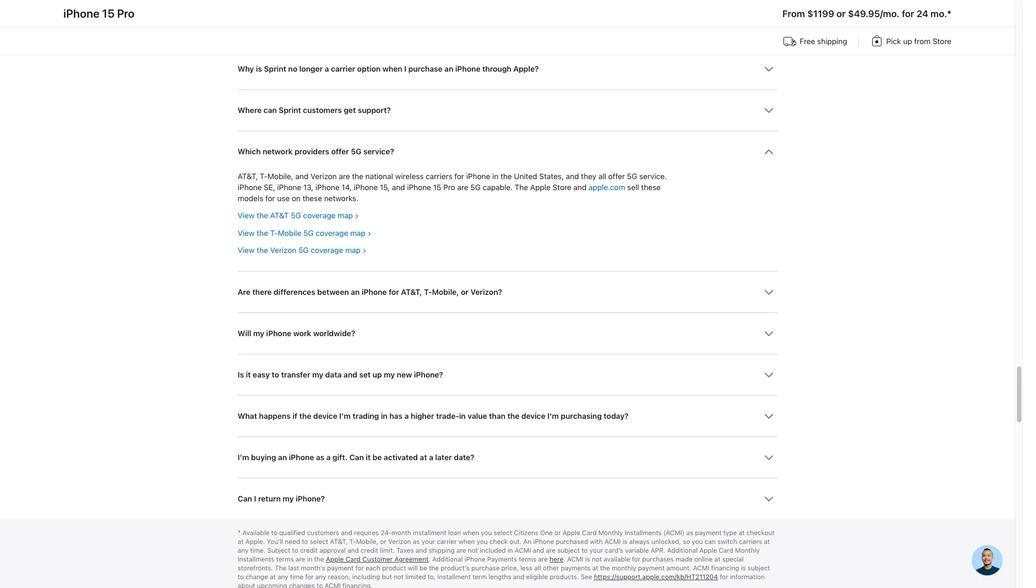 Task type: locate. For each thing, give the bounding box(es) containing it.
1 vertical spatial carriers
[[739, 538, 763, 545]]

the down united
[[515, 183, 529, 192]]

5g left capable.
[[471, 183, 481, 192]]

1 horizontal spatial these
[[642, 183, 661, 192]]

acmi up card's
[[605, 538, 621, 545]]

1 vertical spatial chevrondown image
[[765, 412, 774, 421]]

subject inside * available to qualified customers and requires 24-month installment loan when you select citizens one or apple card monthly installments (acmi) as payment type at checkout at apple. you'll need to select at&t, t-mobile, or verizon as your carrier when you check out. an iphone purchased with acmi is always unlocked, so you can switch carriers at any time. subject to credit approval and credit limit. taxes and shipping are not included in acmi and are subject to your card's variable apr. additional apple card monthly installments terms are in the
[[558, 547, 580, 554]]

in inside at&t, t-mobile, and verizon are the national wireless carriers for iphone in the united states, and they all offer 5g service. iphone se, iphone 13, iphone 14, iphone 15, and iphone 15 pro are 5g capable. the apple store and
[[493, 172, 499, 181]]

why is sprint no longer a carrier option when i purchase an iphone through apple? button
[[238, 48, 778, 89]]

device
[[313, 412, 338, 420], [522, 412, 546, 420]]

1 vertical spatial mobile,
[[432, 288, 459, 296]]

2 horizontal spatial payment
[[696, 529, 722, 537]]

0 vertical spatial shipping
[[818, 37, 848, 46]]

0 vertical spatial monthly
[[599, 529, 623, 537]]

and up 13,
[[296, 172, 309, 181]]

map for view the t‑mobile 5g coverage map
[[350, 228, 366, 237]]

chevrondown image for can i return my iphone?
[[765, 494, 774, 504]]

0 horizontal spatial offer
[[331, 147, 349, 156]]

subject down purchased
[[558, 547, 580, 554]]

coverage for t‑mobile
[[316, 228, 348, 237]]

0 vertical spatial coverage
[[303, 211, 336, 220]]

the up month's
[[314, 555, 324, 563]]

1 vertical spatial when
[[463, 529, 479, 537]]

coverage
[[303, 211, 336, 220], [316, 228, 348, 237], [311, 246, 343, 254]]

card down switch on the bottom right of the page
[[719, 547, 734, 554]]

iphone right between on the left of page
[[362, 288, 387, 296]]

chevrondown image for will my iphone work worldwide?
[[765, 329, 774, 338]]

to inside . acmi is not available for purchases made online at special storefronts. the last month's payment for each product will be the product's purchase price, less all other payments at the monthly payment amount. acmi financing is subject to change at any time for any reason, including but not limited to, installment term lengths and eligible products. see
[[238, 573, 244, 581]]

online
[[695, 555, 713, 563]]

0 horizontal spatial terms
[[276, 555, 294, 563]]

iphone up use
[[277, 183, 301, 192]]

carriers down checkout
[[739, 538, 763, 545]]

2 chevrondown image from the top
[[765, 106, 774, 115]]

here link
[[550, 555, 564, 563]]

1 horizontal spatial it
[[366, 453, 371, 462]]

1 vertical spatial subject
[[748, 564, 771, 572]]

sprint right where
[[279, 106, 301, 114]]

carrier left option
[[331, 64, 355, 73]]

0 vertical spatial these
[[642, 183, 661, 192]]

and down less
[[513, 573, 525, 581]]

are
[[339, 172, 350, 181], [458, 183, 469, 192], [457, 547, 467, 554], [546, 547, 556, 554], [296, 555, 305, 563], [539, 555, 548, 563]]

customers
[[303, 106, 342, 114], [307, 529, 339, 537]]

not down product
[[394, 573, 404, 581]]

it inside 'is it easy to transfer my data and set up my new iphone?' dropdown button
[[246, 370, 251, 379]]

1 vertical spatial can
[[705, 538, 716, 545]]

0 horizontal spatial up
[[373, 370, 382, 379]]

any up upcoming
[[278, 573, 289, 581]]

iphone down one
[[534, 538, 555, 545]]

chevrondown image
[[765, 64, 774, 74], [765, 106, 774, 115], [765, 147, 774, 156], [765, 329, 774, 338], [765, 370, 774, 380], [765, 453, 774, 462], [765, 494, 774, 504]]

0 horizontal spatial additional
[[433, 555, 463, 563]]

upcoming
[[257, 582, 287, 588]]

2 terms from the left
[[519, 555, 537, 563]]

list item
[[238, 0, 778, 6], [238, 130, 778, 271]]

2 horizontal spatial as
[[687, 529, 694, 537]]

0 vertical spatial all
[[599, 172, 607, 181]]

at&t, t-mobile, and verizon are the national wireless carriers for iphone in the united states, and they all offer 5g service. iphone se, iphone 13, iphone 14, iphone 15, and iphone 15 pro are 5g capable. the apple store and
[[238, 172, 667, 192]]

to inside dropdown button
[[272, 370, 279, 379]]

financing
[[712, 564, 740, 572]]

verizon
[[311, 172, 337, 181], [270, 246, 297, 254], [388, 538, 411, 545]]

and left they
[[566, 172, 579, 181]]

payment up reason,
[[327, 564, 354, 572]]

an
[[445, 64, 454, 73], [351, 288, 360, 296], [278, 453, 287, 462]]

a right longer
[[325, 64, 329, 73]]

customer
[[363, 555, 393, 563]]

1 chevrondown image from the top
[[765, 64, 774, 74]]

0 vertical spatial be
[[373, 453, 382, 462]]

chevrondown image inside where can sprint customers get support? dropdown button
[[765, 106, 774, 115]]

are
[[238, 288, 251, 296]]

to down purchased
[[582, 547, 588, 554]]

additional
[[668, 547, 698, 554], [433, 555, 463, 563]]

in left "has"
[[381, 412, 388, 420]]

verizon inside at&t, t-mobile, and verizon are the national wireless carriers for iphone in the united states, and they all offer 5g service. iphone se, iphone 13, iphone 14, iphone 15, and iphone 15 pro are 5g capable. the apple store and
[[311, 172, 337, 181]]

1 vertical spatial *
[[238, 529, 241, 537]]

2 i'm from the left
[[548, 412, 559, 420]]

0 vertical spatial customers
[[303, 106, 342, 114]]

2 device from the left
[[522, 412, 546, 420]]

be right will
[[420, 564, 428, 572]]

1 vertical spatial store
[[553, 183, 572, 192]]

terms up less
[[519, 555, 537, 563]]

1 horizontal spatial can
[[705, 538, 716, 545]]

it right gift.
[[366, 453, 371, 462]]

0 vertical spatial carriers
[[426, 172, 453, 181]]

an left through
[[445, 64, 454, 73]]

mobile, down requires
[[356, 538, 379, 545]]

chevrondown image inside 'is it easy to transfer my data and set up my new iphone?' dropdown button
[[765, 370, 774, 380]]

support?
[[358, 106, 391, 114]]

made
[[676, 555, 693, 563]]

iphone down wireless
[[407, 183, 431, 192]]

0 vertical spatial can
[[350, 453, 364, 462]]

to right easy
[[272, 370, 279, 379]]

time.
[[250, 547, 266, 554]]

they
[[581, 172, 597, 181]]

1 vertical spatial coverage
[[316, 228, 348, 237]]

monthly up the "with"
[[599, 529, 623, 537]]

time
[[290, 573, 304, 581]]

list
[[238, 0, 778, 519], [63, 33, 952, 52]]

can i return my iphone? button
[[238, 478, 778, 519]]

0 vertical spatial installment
[[413, 529, 447, 537]]

2 credit from the left
[[361, 547, 378, 554]]

carrier inside dropdown button
[[331, 64, 355, 73]]

1 horizontal spatial subject
[[748, 564, 771, 572]]

1 view from the top
[[238, 211, 255, 220]]

your down the "with"
[[590, 547, 603, 554]]

unlocked,
[[652, 538, 682, 545]]

can
[[264, 106, 277, 114], [705, 538, 716, 545]]

1 horizontal spatial at&t,
[[330, 538, 348, 545]]

providers
[[295, 147, 330, 156]]

i'm buying an iphone as a gift. can it be activated at a later date?
[[238, 453, 475, 462]]

and
[[296, 172, 309, 181], [566, 172, 579, 181], [392, 183, 405, 192], [574, 183, 587, 192], [344, 370, 357, 379], [341, 529, 353, 537], [348, 547, 359, 554], [416, 547, 427, 554], [533, 547, 545, 554], [513, 573, 525, 581]]

1 horizontal spatial an
[[351, 288, 360, 296]]

longer
[[299, 64, 323, 73]]

limit.
[[380, 547, 395, 554]]

an
[[524, 538, 532, 545]]

1 vertical spatial iphone?
[[296, 494, 325, 503]]

2 view from the top
[[238, 228, 255, 237]]

0 horizontal spatial shipping
[[429, 547, 455, 554]]

can right where
[[264, 106, 277, 114]]

be inside . acmi is not available for purchases made online at special storefronts. the last month's payment for each product will be the product's purchase price, less all other payments at the monthly payment amount. acmi financing is subject to change at any time for any reason, including but not limited to, installment term lengths and eligible products. see
[[420, 564, 428, 572]]

or inside dropdown button
[[461, 288, 469, 296]]

shipping right 'free'
[[818, 37, 848, 46]]

up inside dropdown button
[[373, 370, 382, 379]]

0 vertical spatial subject
[[558, 547, 580, 554]]

0 vertical spatial your
[[422, 538, 435, 545]]

to right need
[[302, 538, 308, 545]]

0 vertical spatial store
[[933, 37, 952, 46]]

service.
[[640, 172, 667, 181]]

new
[[397, 370, 412, 379]]

special
[[723, 555, 744, 563]]

apple inside at&t, t-mobile, and verizon are the national wireless carriers for iphone in the united states, and they all offer 5g service. iphone se, iphone 13, iphone 14, iphone 15, and iphone 15 pro are 5g capable. the apple store and
[[531, 183, 551, 192]]

why is sprint no longer a carrier option when i purchase an iphone through apple?
[[238, 64, 539, 73]]

https://support.apple.com/kb/ht211204
[[594, 573, 719, 581]]

2 horizontal spatial verizon
[[388, 538, 411, 545]]

5 chevrondown image from the top
[[765, 370, 774, 380]]

payment up switch on the bottom right of the page
[[696, 529, 722, 537]]

additional inside * available to qualified customers and requires 24-month installment loan when you select citizens one or apple card monthly installments (acmi) as payment type at checkout at apple. you'll need to select at&t, t-mobile, or verizon as your carrier when you check out. an iphone purchased with acmi is always unlocked, so you can switch carriers at any time. subject to credit approval and credit limit. taxes and shipping are not included in acmi and are subject to your card's variable apr. additional apple card monthly installments terms are in the
[[668, 547, 698, 554]]

chevrondown image inside can i return my iphone? dropdown button
[[765, 494, 774, 504]]

0 vertical spatial the
[[515, 183, 529, 192]]

2 vertical spatial coverage
[[311, 246, 343, 254]]

1 horizontal spatial not
[[468, 547, 478, 554]]

these down "service."
[[642, 183, 661, 192]]

you'll
[[267, 538, 283, 545]]

mobile, inside dropdown button
[[432, 288, 459, 296]]

chevrondown image for is it easy to transfer my data and set up my new iphone?
[[765, 370, 774, 380]]

chevrondown image inside "i'm buying an iphone as a gift. can it be activated at a later date?" dropdown button
[[765, 453, 774, 462]]

gift.
[[333, 453, 348, 462]]

0 horizontal spatial an
[[278, 453, 287, 462]]

chevrondown image inside are there differences between an iphone for at&t, t-mobile, or verizon? dropdown button
[[765, 288, 774, 297]]

i'm left trading
[[339, 412, 351, 420]]

0 horizontal spatial any
[[238, 547, 249, 554]]

1 terms from the left
[[276, 555, 294, 563]]

apr.
[[651, 547, 666, 554]]

and down one
[[533, 547, 545, 554]]

1 vertical spatial installment
[[438, 573, 471, 581]]

is up information
[[741, 564, 746, 572]]

1 horizontal spatial device
[[522, 412, 546, 420]]

type
[[724, 529, 737, 537]]

2 chevrondown image from the top
[[765, 412, 774, 421]]

select
[[494, 529, 513, 537], [310, 538, 328, 545]]

0 horizontal spatial mobile,
[[268, 172, 293, 181]]

1 vertical spatial your
[[590, 547, 603, 554]]

the left at&t
[[257, 211, 268, 220]]

these
[[642, 183, 661, 192], [303, 194, 322, 203]]

0 horizontal spatial .
[[429, 555, 431, 563]]

1 vertical spatial map
[[350, 228, 366, 237]]

chevrondown image inside what happens if the device i'm trading in has a higher trade-in value than the device i'm purchasing today? dropdown button
[[765, 412, 774, 421]]

any left time.
[[238, 547, 249, 554]]

verizon up 13,
[[311, 172, 337, 181]]

purchase inside . acmi is not available for purchases made online at special storefronts. the last month's payment for each product will be the product's purchase price, less all other payments at the monthly payment amount. acmi financing is subject to change at any time for any reason, including but not limited to, installment term lengths and eligible products. see
[[472, 564, 500, 572]]

be
[[373, 453, 382, 462], [420, 564, 428, 572]]

1 horizontal spatial the
[[515, 183, 529, 192]]

view the verizon 5g coverage map
[[238, 246, 361, 254]]

1 horizontal spatial *
[[948, 8, 952, 19]]

3 chevrondown image from the top
[[765, 147, 774, 156]]

iphone? right new
[[414, 370, 443, 379]]

to right changes
[[317, 582, 323, 588]]

is
[[256, 64, 262, 73], [623, 538, 628, 545], [586, 555, 591, 563], [741, 564, 746, 572]]

free
[[800, 37, 816, 46]]

0 horizontal spatial at&t,
[[238, 172, 258, 181]]

list containing why is sprint no longer a carrier option when i purchase an iphone through apple?
[[238, 0, 778, 519]]

1 vertical spatial all
[[535, 564, 541, 572]]

$49.95
[[849, 8, 881, 19]]

not left included
[[468, 547, 478, 554]]

1 horizontal spatial verizon
[[311, 172, 337, 181]]

3 view from the top
[[238, 246, 255, 254]]

installment inside . acmi is not available for purchases made online at special storefronts. the last month's payment for each product will be the product's purchase price, less all other payments at the monthly payment amount. acmi financing is subject to change at any time for any reason, including but not limited to, installment term lengths and eligible products. see
[[438, 573, 471, 581]]

a left later on the left of page
[[429, 453, 434, 462]]

0 vertical spatial *
[[948, 8, 952, 19]]

and up agreement in the bottom left of the page
[[416, 547, 427, 554]]

customers left get
[[303, 106, 342, 114]]

1 horizontal spatial additional
[[668, 547, 698, 554]]

or right $1199
[[837, 8, 846, 19]]

models
[[238, 194, 263, 203]]

additional up made
[[668, 547, 698, 554]]

carrier
[[331, 64, 355, 73], [437, 538, 457, 545]]

activated
[[384, 453, 418, 462]]

0 horizontal spatial all
[[535, 564, 541, 572]]

1 vertical spatial these
[[303, 194, 322, 203]]

can i return my iphone?
[[238, 494, 325, 503]]

limited
[[406, 573, 426, 581]]

. inside . acmi is not available for purchases made online at special storefronts. the last month's payment for each product will be the product's purchase price, less all other payments at the monthly payment amount. acmi financing is subject to change at any time for any reason, including but not limited to, installment term lengths and eligible products. see
[[564, 555, 566, 563]]

chevrondown image inside which network providers offer 5g service? dropdown button
[[765, 147, 774, 156]]

for information about upcoming changes to acmi financing.
[[238, 573, 765, 588]]

in up capable.
[[493, 172, 499, 181]]

carrier down loan
[[437, 538, 457, 545]]

one
[[541, 529, 553, 537]]

return
[[258, 494, 281, 503]]

7 chevrondown image from the top
[[765, 494, 774, 504]]

i'm left purchasing
[[548, 412, 559, 420]]

and left set
[[344, 370, 357, 379]]

1 vertical spatial can
[[238, 494, 252, 503]]

storefronts.
[[238, 564, 273, 572]]

1 chevrondown image from the top
[[765, 288, 774, 297]]

4 chevrondown image from the top
[[765, 329, 774, 338]]

as inside dropdown button
[[316, 453, 325, 462]]

less
[[521, 564, 533, 572]]

no
[[288, 64, 298, 73]]

is it easy to transfer my data and set up my new iphone?
[[238, 370, 443, 379]]

store down states,
[[553, 183, 572, 192]]

1 horizontal spatial can
[[350, 453, 364, 462]]

at&t,
[[238, 172, 258, 181], [401, 288, 422, 296], [330, 538, 348, 545]]

0 horizontal spatial credit
[[300, 547, 318, 554]]

1 vertical spatial sprint
[[279, 106, 301, 114]]

i left return
[[254, 494, 256, 503]]

it
[[246, 370, 251, 379], [366, 453, 371, 462]]

card up the "with"
[[582, 529, 597, 537]]

1 list item from the top
[[238, 0, 778, 6]]

installment down product's
[[438, 573, 471, 581]]

iphone left work
[[266, 329, 292, 338]]

0 horizontal spatial can
[[238, 494, 252, 503]]

free shipping
[[800, 37, 848, 46]]

shipping
[[818, 37, 848, 46], [429, 547, 455, 554]]

when inside dropdown button
[[383, 64, 403, 73]]

1 vertical spatial shipping
[[429, 547, 455, 554]]

can right gift.
[[350, 453, 364, 462]]

at up upcoming
[[270, 573, 276, 581]]

0 horizontal spatial it
[[246, 370, 251, 379]]

1 horizontal spatial monthly
[[736, 547, 760, 554]]

iphone 15,
[[354, 183, 390, 192]]

all
[[599, 172, 607, 181], [535, 564, 541, 572]]

chevrondown image for are there differences between an iphone for at&t, t-mobile, or verizon?
[[765, 288, 774, 297]]

1 horizontal spatial purchase
[[472, 564, 500, 572]]

1 horizontal spatial carriers
[[739, 538, 763, 545]]

* right the 24
[[948, 8, 952, 19]]

you up included
[[477, 538, 488, 545]]

can
[[350, 453, 364, 462], [238, 494, 252, 503]]

what
[[238, 412, 257, 420]]

payment up the https://support.apple.com/kb/ht211204
[[639, 564, 665, 572]]

at right payments
[[593, 564, 599, 572]]

0 vertical spatial mobile,
[[268, 172, 293, 181]]

iphone? up qualified
[[296, 494, 325, 503]]

0 horizontal spatial as
[[316, 453, 325, 462]]

chevrondown image for i'm buying an iphone as a gift. can it be activated at a later date?
[[765, 453, 774, 462]]

view
[[238, 211, 255, 220], [238, 228, 255, 237], [238, 246, 255, 254]]

0 horizontal spatial carriers
[[426, 172, 453, 181]]

as up 'so'
[[687, 529, 694, 537]]

2 . from the left
[[564, 555, 566, 563]]

0 horizontal spatial verizon
[[270, 246, 297, 254]]

0 vertical spatial carrier
[[331, 64, 355, 73]]

0 vertical spatial additional
[[668, 547, 698, 554]]

apple up purchased
[[563, 529, 581, 537]]

and down wireless
[[392, 183, 405, 192]]

the
[[352, 172, 364, 181], [501, 172, 512, 181], [257, 211, 268, 220], [257, 228, 268, 237], [257, 246, 268, 254], [299, 412, 311, 420], [508, 412, 520, 420], [314, 555, 324, 563], [429, 564, 439, 572], [601, 564, 610, 572]]

credit
[[300, 547, 318, 554], [361, 547, 378, 554]]

carriers inside at&t, t-mobile, and verizon are the national wireless carriers for iphone in the united states, and they all offer 5g service. iphone se, iphone 13, iphone 14, iphone 15, and iphone 15 pro are 5g capable. the apple store and
[[426, 172, 453, 181]]

the inside * available to qualified customers and requires 24-month installment loan when you select citizens one or apple card monthly installments (acmi) as payment type at checkout at apple. you'll need to select at&t, t-mobile, or verizon as your carrier when you check out. an iphone purchased with acmi is always unlocked, so you can switch carriers at any time. subject to credit approval and credit limit. taxes and shipping are not included in acmi and are subject to your card's variable apr. additional apple card monthly installments terms are in the
[[314, 555, 324, 563]]

chevrondown image inside 'why is sprint no longer a carrier option when i purchase an iphone through apple?' dropdown button
[[765, 64, 774, 74]]

offer right "providers" at the top left of page
[[331, 147, 349, 156]]

it right is
[[246, 370, 251, 379]]

customers up approval
[[307, 529, 339, 537]]

2 vertical spatial at&t,
[[330, 538, 348, 545]]

chevrondown image for why is sprint no longer a carrier option when i purchase an iphone through apple?
[[765, 64, 774, 74]]

offer inside dropdown button
[[331, 147, 349, 156]]

1 vertical spatial as
[[687, 529, 694, 537]]

any down month's
[[316, 573, 326, 581]]

0 horizontal spatial select
[[310, 538, 328, 545]]

where can sprint customers get support?
[[238, 106, 391, 114]]

1 horizontal spatial .
[[564, 555, 566, 563]]

not down the "with"
[[592, 555, 602, 563]]

chevrondown image
[[765, 288, 774, 297], [765, 412, 774, 421]]

to up you'll
[[271, 529, 278, 537]]

are up other
[[539, 555, 548, 563]]

in left value
[[459, 412, 466, 420]]

mobile, inside at&t, t-mobile, and verizon are the national wireless carriers for iphone in the united states, and they all offer 5g service. iphone se, iphone 13, iphone 14, iphone 15, and iphone 15 pro are 5g capable. the apple store and
[[268, 172, 293, 181]]

1 horizontal spatial installments
[[625, 529, 662, 537]]

0 horizontal spatial can
[[264, 106, 277, 114]]

happens
[[259, 412, 291, 420]]

the inside . acmi is not available for purchases made online at special storefronts. the last month's payment for each product will be the product's purchase price, less all other payments at the monthly payment amount. acmi financing is subject to change at any time for any reason, including but not limited to, installment term lengths and eligible products. see
[[275, 564, 287, 572]]

at left later on the left of page
[[420, 453, 427, 462]]

product's
[[441, 564, 470, 572]]

0 horizontal spatial purchase
[[409, 64, 443, 73]]

map for view the verizon 5g coverage map
[[345, 246, 361, 254]]

1 horizontal spatial all
[[599, 172, 607, 181]]

are there differences between an iphone for at&t, t-mobile, or verizon? button
[[238, 272, 778, 312]]

these down 13,
[[303, 194, 322, 203]]

credit up month's
[[300, 547, 318, 554]]

acmi down reason,
[[325, 582, 341, 588]]

chevrondown image inside will my iphone work worldwide? dropdown button
[[765, 329, 774, 338]]

installments up the always
[[625, 529, 662, 537]]

all up eligible
[[535, 564, 541, 572]]

0 vertical spatial iphone?
[[414, 370, 443, 379]]

subject inside . acmi is not available for purchases made online at special storefronts. the last month's payment for each product will be the product's purchase price, less all other payments at the monthly payment amount. acmi financing is subject to change at any time for any reason, including but not limited to, installment term lengths and eligible products. see
[[748, 564, 771, 572]]

than
[[489, 412, 506, 420]]

1 horizontal spatial your
[[590, 547, 603, 554]]

work
[[293, 329, 312, 338]]

0 horizontal spatial be
[[373, 453, 382, 462]]

including
[[353, 573, 380, 581]]

2 horizontal spatial not
[[592, 555, 602, 563]]

1 vertical spatial not
[[592, 555, 602, 563]]

0 vertical spatial when
[[383, 64, 403, 73]]

iphone inside will my iphone work worldwide? dropdown button
[[266, 329, 292, 338]]

can left switch on the bottom right of the page
[[705, 538, 716, 545]]

1 horizontal spatial t-
[[350, 538, 356, 545]]

mobile, up se,
[[268, 172, 293, 181]]

1 vertical spatial customers
[[307, 529, 339, 537]]

2 list item from the top
[[238, 130, 778, 271]]

apple down states,
[[531, 183, 551, 192]]

view the at&t 5g coverage map link
[[238, 211, 359, 220]]

be inside dropdown button
[[373, 453, 382, 462]]

map for view the at&t 5g coverage map
[[338, 211, 353, 220]]

check
[[490, 538, 508, 545]]

see
[[581, 573, 593, 581]]

payment inside * available to qualified customers and requires 24-month installment loan when you select citizens one or apple card monthly installments (acmi) as payment type at checkout at apple. you'll need to select at&t, t-mobile, or verizon as your carrier when you check out. an iphone purchased with acmi is always unlocked, so you can switch carriers at any time. subject to credit approval and credit limit. taxes and shipping are not included in acmi and are subject to your card's variable apr. additional apple card monthly installments terms are in the
[[696, 529, 722, 537]]

6 chevrondown image from the top
[[765, 453, 774, 462]]

shipping inside list
[[818, 37, 848, 46]]

up right pick
[[904, 37, 913, 46]]

iphone 15 pro link
[[63, 7, 135, 20]]

sprint for is
[[264, 64, 286, 73]]

0 horizontal spatial the
[[275, 564, 287, 572]]

at down checkout
[[765, 538, 770, 545]]

can inside * available to qualified customers and requires 24-month installment loan when you select citizens one or apple card monthly installments (acmi) as payment type at checkout at apple. you'll need to select at&t, t-mobile, or verizon as your carrier when you check out. an iphone purchased with acmi is always unlocked, so you can switch carriers at any time. subject to credit approval and credit limit. taxes and shipping are not included in acmi and are subject to your card's variable apr. additional apple card monthly installments terms are in the
[[705, 538, 716, 545]]

0 vertical spatial view
[[238, 211, 255, 220]]

shipping inside * available to qualified customers and requires 24-month installment loan when you select citizens one or apple card monthly installments (acmi) as payment type at checkout at apple. you'll need to select at&t, t-mobile, or verizon as your carrier when you check out. an iphone purchased with acmi is always unlocked, so you can switch carriers at any time. subject to credit approval and credit limit. taxes and shipping are not included in acmi and are subject to your card's variable apr. additional apple card monthly installments terms are in the
[[429, 547, 455, 554]]

terms down subject
[[276, 555, 294, 563]]

1 device from the left
[[313, 412, 338, 420]]



Task type: describe. For each thing, give the bounding box(es) containing it.
t- inside are there differences between an iphone for at&t, t-mobile, or verizon? dropdown button
[[424, 288, 432, 296]]

mobile, inside * available to qualified customers and requires 24-month installment loan when you select citizens one or apple card monthly installments (acmi) as payment type at checkout at apple. you'll need to select at&t, t-mobile, or verizon as your carrier when you check out. an iphone purchased with acmi is always unlocked, so you can switch carriers at any time. subject to credit approval and credit limit. taxes and shipping are not included in acmi and are subject to your card's variable apr. additional apple card monthly installments terms are in the
[[356, 538, 379, 545]]

through
[[483, 64, 512, 73]]

5g right at&t
[[291, 211, 301, 220]]

will
[[238, 329, 251, 338]]

so
[[683, 538, 691, 545]]

buying
[[251, 453, 276, 462]]

for inside dropdown button
[[389, 288, 399, 296]]

0 horizontal spatial these
[[303, 194, 322, 203]]

and inside dropdown button
[[344, 370, 357, 379]]

eligible
[[527, 573, 548, 581]]

1 vertical spatial monthly
[[736, 547, 760, 554]]

network
[[263, 147, 293, 156]]

data
[[325, 370, 342, 379]]

information
[[731, 573, 765, 581]]

1 vertical spatial select
[[310, 538, 328, 545]]

in down out.
[[508, 547, 513, 554]]

store inside at&t, t-mobile, and verizon are the national wireless carriers for iphone in the united states, and they all offer 5g service. iphone se, iphone 13, iphone 14, iphone 15, and iphone 15 pro are 5g capable. the apple store and
[[553, 183, 572, 192]]

a left gift.
[[327, 453, 331, 462]]

transfer
[[281, 370, 311, 379]]

to inside for information about upcoming changes to acmi financing.
[[317, 582, 323, 588]]

the up there
[[257, 246, 268, 254]]

and right approval
[[348, 547, 359, 554]]

requires
[[354, 529, 379, 537]]

which network providers offer 5g service?
[[238, 147, 394, 156]]

at inside dropdown button
[[420, 453, 427, 462]]

1 vertical spatial installments
[[238, 555, 275, 563]]

pro
[[444, 183, 456, 192]]

set
[[359, 370, 371, 379]]

1 vertical spatial an
[[351, 288, 360, 296]]

purchased
[[556, 538, 589, 545]]

/mo.
[[881, 8, 900, 19]]

at&t, inside * available to qualified customers and requires 24-month installment loan when you select citizens one or apple card monthly installments (acmi) as payment type at checkout at apple. you'll need to select at&t, t-mobile, or verizon as your carrier when you check out. an iphone purchased with acmi is always unlocked, so you can switch carriers at any time. subject to credit approval and credit limit. taxes and shipping are not included in acmi and are subject to your card's variable apr. additional apple card monthly installments terms are in the
[[330, 538, 348, 545]]

wireless
[[395, 172, 424, 181]]

1 vertical spatial additional
[[433, 555, 463, 563]]

and inside . acmi is not available for purchases made online at special storefronts. the last month's payment for each product will be the product's purchase price, less all other payments at the monthly payment amount. acmi financing is subject to change at any time for any reason, including but not limited to, installment term lengths and eligible products. see
[[513, 573, 525, 581]]

2 vertical spatial an
[[278, 453, 287, 462]]

1 horizontal spatial select
[[494, 529, 513, 537]]

the up to,
[[429, 564, 439, 572]]

get
[[344, 106, 356, 114]]

2 horizontal spatial an
[[445, 64, 454, 73]]

lengths
[[489, 573, 512, 581]]

2 horizontal spatial any
[[316, 573, 326, 581]]

my right will
[[253, 329, 264, 338]]

are up the last in the left of the page
[[296, 555, 305, 563]]

0 horizontal spatial i
[[254, 494, 256, 503]]

term
[[473, 573, 487, 581]]

t- inside * available to qualified customers and requires 24-month installment loan when you select citizens one or apple card monthly installments (acmi) as payment type at checkout at apple. you'll need to select at&t, t-mobile, or verizon as your carrier when you check out. an iphone purchased with acmi is always unlocked, so you can switch carriers at any time. subject to credit approval and credit limit. taxes and shipping are not included in acmi and are subject to your card's variable apr. additional apple card monthly installments terms are in the
[[350, 538, 356, 545]]

worldwide?
[[313, 329, 355, 338]]

has
[[390, 412, 403, 420]]

chevrondown image for which network providers offer 5g service?
[[765, 147, 774, 156]]

available
[[243, 529, 270, 537]]

month's
[[301, 564, 326, 572]]

can inside "i'm buying an iphone as a gift. can it be activated at a later date?" dropdown button
[[350, 453, 364, 462]]

here
[[550, 555, 564, 563]]

on
[[292, 194, 301, 203]]

1 horizontal spatial any
[[278, 573, 289, 581]]

view the verizon 5g coverage map link
[[238, 246, 366, 254]]

from $1199 or $49.95 /mo. for 24 mo. *
[[783, 8, 952, 19]]

at&t, inside dropdown button
[[401, 288, 422, 296]]

at&t
[[270, 211, 289, 220]]

at up financing
[[715, 555, 721, 563]]

is
[[238, 370, 244, 379]]

my left data
[[312, 370, 324, 379]]

0 vertical spatial card
[[582, 529, 597, 537]]

1 horizontal spatial i
[[405, 64, 407, 73]]

united
[[514, 172, 538, 181]]

to down need
[[292, 547, 299, 554]]

iphone inside "i'm buying an iphone as a gift. can it be activated at a later date?" dropdown button
[[289, 453, 314, 462]]

0 horizontal spatial card
[[346, 555, 361, 563]]

1 horizontal spatial store
[[933, 37, 952, 46]]

view for view the at&t 5g coverage map
[[238, 211, 255, 220]]

mo.
[[931, 8, 948, 19]]

pick
[[887, 37, 902, 46]]

will my iphone work worldwide? button
[[238, 313, 778, 354]]

* inside * available to qualified customers and requires 24-month installment loan when you select citizens one or apple card monthly installments (acmi) as payment type at checkout at apple. you'll need to select at&t, t-mobile, or verizon as your carrier when you check out. an iphone purchased with acmi is always unlocked, so you can switch carriers at any time. subject to credit approval and credit limit. taxes and shipping are not included in acmi and are subject to your card's variable apr. additional apple card monthly installments terms are in the
[[238, 529, 241, 537]]

agreement
[[395, 555, 429, 563]]

are up product's
[[457, 547, 467, 554]]

is up payments
[[586, 555, 591, 563]]

installment inside * available to qualified customers and requires 24-month installment loan when you select citizens one or apple card monthly installments (acmi) as payment type at checkout at apple. you'll need to select at&t, t-mobile, or verizon as your carrier when you check out. an iphone purchased with acmi is always unlocked, so you can switch carriers at any time. subject to credit approval and credit limit. taxes and shipping are not included in acmi and are subject to your card's variable apr. additional apple card monthly installments terms are in the
[[413, 529, 447, 537]]

each
[[366, 564, 381, 572]]

acmi up payments
[[568, 555, 584, 563]]

2 vertical spatial not
[[394, 573, 404, 581]]

price,
[[502, 564, 519, 572]]

list containing free shipping
[[63, 33, 952, 52]]

the right than
[[508, 412, 520, 420]]

you up the check on the bottom left of the page
[[481, 529, 492, 537]]

products.
[[550, 573, 579, 581]]

24
[[917, 8, 929, 19]]

are up here
[[546, 547, 556, 554]]

states,
[[540, 172, 564, 181]]

iphone up capable.
[[467, 172, 491, 181]]

0 horizontal spatial payment
[[327, 564, 354, 572]]

5g up sell
[[627, 172, 638, 181]]

* inside iphone 15 pro "main content"
[[948, 8, 952, 19]]

national
[[366, 172, 393, 181]]

t- inside at&t, t-mobile, and verizon are the national wireless carriers for iphone in the united states, and they all offer 5g service. iphone se, iphone 13, iphone 14, iphone 15, and iphone 15 pro are 5g capable. the apple store and
[[260, 172, 268, 181]]

iphone up networks.
[[316, 183, 340, 192]]

my right return
[[283, 494, 294, 503]]

purchases
[[643, 555, 674, 563]]

are up "14," at the top of page
[[339, 172, 350, 181]]

apple.com
[[589, 183, 626, 192]]

switch
[[718, 538, 738, 545]]

trade-
[[436, 412, 459, 420]]

can inside dropdown button
[[264, 106, 277, 114]]

the right if
[[299, 412, 311, 420]]

sell these models for use on these networks.
[[238, 183, 661, 203]]

in up month's
[[307, 555, 313, 563]]

about
[[238, 582, 255, 588]]

last
[[288, 564, 299, 572]]

will
[[408, 564, 418, 572]]

* available to qualified customers and requires 24-month installment loan when you select citizens one or apple card monthly installments (acmi) as payment type at checkout at apple. you'll need to select at&t, t-mobile, or verizon as your carrier when you check out. an iphone purchased with acmi is always unlocked, so you can switch carriers at any time. subject to credit approval and credit limit. taxes and shipping are not included in acmi and are subject to your card's variable apr. additional apple card monthly installments terms are in the
[[238, 529, 775, 563]]

which
[[238, 147, 261, 156]]

at left apple.
[[238, 538, 244, 545]]

my left new
[[384, 370, 395, 379]]

and left requires
[[341, 529, 353, 537]]

for inside sell these models for use on these networks.
[[266, 194, 275, 203]]

with
[[590, 538, 603, 545]]

is inside * available to qualified customers and requires 24-month installment loan when you select citizens one or apple card monthly installments (acmi) as payment type at checkout at apple. you'll need to select at&t, t-mobile, or verizon as your carrier when you check out. an iphone purchased with acmi is always unlocked, so you can switch carriers at any time. subject to credit approval and credit limit. taxes and shipping are not included in acmi and are subject to your card's variable apr. additional apple card monthly installments terms are in the
[[623, 538, 628, 545]]

coverage for verizon
[[311, 246, 343, 254]]

https://support.apple.com/kb/ht211204 link
[[594, 573, 719, 581]]

verizon inside * available to qualified customers and requires 24-month installment loan when you select citizens one or apple card monthly installments (acmi) as payment type at checkout at apple. you'll need to select at&t, t-mobile, or verizon as your carrier when you check out. an iphone purchased with acmi is always unlocked, so you can switch carriers at any time. subject to credit approval and credit limit. taxes and shipping are not included in acmi and are subject to your card's variable apr. additional apple card monthly installments terms are in the
[[388, 538, 411, 545]]

checkout
[[747, 529, 775, 537]]

terms inside * available to qualified customers and requires 24-month installment loan when you select citizens one or apple card monthly installments (acmi) as payment type at checkout at apple. you'll need to select at&t, t-mobile, or verizon as your carrier when you check out. an iphone purchased with acmi is always unlocked, so you can switch carriers at any time. subject to credit approval and credit limit. taxes and shipping are not included in acmi and are subject to your card's variable apr. additional apple card monthly installments terms are in the
[[276, 555, 294, 563]]

view for view the t‑mobile 5g coverage map
[[238, 228, 255, 237]]

is inside dropdown button
[[256, 64, 262, 73]]

view the at&t 5g coverage map
[[238, 211, 353, 220]]

at&t, inside at&t, t-mobile, and verizon are the national wireless carriers for iphone in the united states, and they all offer 5g service. iphone se, iphone 13, iphone 14, iphone 15, and iphone 15 pro are 5g capable. the apple store and
[[238, 172, 258, 181]]

iphone up term
[[465, 555, 486, 563]]

carrier inside * available to qualified customers and requires 24-month installment loan when you select citizens one or apple card monthly installments (acmi) as payment type at checkout at apple. you'll need to select at&t, t-mobile, or verizon as your carrier when you check out. an iphone purchased with acmi is always unlocked, so you can switch carriers at any time. subject to credit approval and credit limit. taxes and shipping are not included in acmi and are subject to your card's variable apr. additional apple card monthly installments terms are in the
[[437, 538, 457, 545]]

payments
[[488, 555, 517, 563]]

acmi down the an
[[515, 547, 531, 554]]

acmi inside for information about upcoming changes to acmi financing.
[[325, 582, 341, 588]]

monthly
[[612, 564, 637, 572]]

1 vertical spatial verizon
[[270, 246, 297, 254]]

chevrondown image for what happens if the device i'm trading in has a higher trade-in value than the device i'm purchasing today?
[[765, 412, 774, 421]]

sprint for can
[[279, 106, 301, 114]]

trading
[[353, 412, 379, 420]]

chevrondown image for where can sprint customers get support?
[[765, 106, 774, 115]]

$1199
[[808, 8, 835, 19]]

view the t‑mobile 5g coverage map
[[238, 228, 366, 237]]

differences
[[274, 288, 316, 296]]

1 i'm from the left
[[339, 412, 351, 420]]

iphone inside * available to qualified customers and requires 24-month installment loan when you select citizens one or apple card monthly installments (acmi) as payment type at checkout at apple. you'll need to select at&t, t-mobile, or verizon as your carrier when you check out. an iphone purchased with acmi is always unlocked, so you can switch carriers at any time. subject to credit approval and credit limit. taxes and shipping are not included in acmi and are subject to your card's variable apr. additional apple card monthly installments terms are in the
[[534, 538, 555, 545]]

customers inside * available to qualified customers and requires 24-month installment loan when you select citizens one or apple card monthly installments (acmi) as payment type at checkout at apple. you'll need to select at&t, t-mobile, or verizon as your carrier when you check out. an iphone purchased with acmi is always unlocked, so you can switch carriers at any time. subject to credit approval and credit limit. taxes and shipping are not included in acmi and are subject to your card's variable apr. additional apple card monthly installments terms are in the
[[307, 529, 339, 537]]

the up capable.
[[501, 172, 512, 181]]

the down available
[[601, 564, 610, 572]]

apple.
[[245, 538, 265, 545]]

it inside "i'm buying an iphone as a gift. can it be activated at a later date?" dropdown button
[[366, 453, 371, 462]]

all inside at&t, t-mobile, and verizon are the national wireless carriers for iphone in the united states, and they all offer 5g service. iphone se, iphone 13, iphone 14, iphone 15, and iphone 15 pro are 5g capable. the apple store and
[[599, 172, 607, 181]]

you right 'so'
[[692, 538, 703, 545]]

are right pro
[[458, 183, 469, 192]]

is it easy to transfer my data and set up my new iphone? button
[[238, 354, 778, 395]]

apple?
[[514, 64, 539, 73]]

i'm buying an iphone as a gift. can it be activated at a later date? button
[[238, 437, 778, 478]]

variable
[[625, 547, 649, 554]]

customers inside where can sprint customers get support? dropdown button
[[303, 106, 342, 114]]

2 vertical spatial when
[[459, 538, 475, 545]]

can inside can i return my iphone? dropdown button
[[238, 494, 252, 503]]

from
[[915, 37, 931, 46]]

t‑mobile
[[270, 228, 302, 237]]

change
[[246, 573, 268, 581]]

iphone 15 pro main content
[[0, 0, 1016, 576]]

purchase inside dropdown button
[[409, 64, 443, 73]]

capable.
[[483, 183, 513, 192]]

0 vertical spatial up
[[904, 37, 913, 46]]

apple card customer agreement link
[[326, 555, 429, 563]]

5g inside which network providers offer 5g service? dropdown button
[[351, 147, 362, 156]]

14,
[[342, 183, 352, 192]]

for inside at&t, t-mobile, and verizon are the national wireless carriers for iphone in the united states, and they all offer 5g service. iphone se, iphone 13, iphone 14, iphone 15, and iphone 15 pro are 5g capable. the apple store and
[[455, 172, 465, 181]]

qualified
[[279, 529, 305, 537]]

which network providers offer 5g service? button
[[238, 131, 778, 172]]

not inside * available to qualified customers and requires 24-month installment loan when you select citizens one or apple card monthly installments (acmi) as payment type at checkout at apple. you'll need to select at&t, t-mobile, or verizon as your carrier when you check out. an iphone purchased with acmi is always unlocked, so you can switch carriers at any time. subject to credit approval and credit limit. taxes and shipping are not included in acmi and are subject to your card's variable apr. additional apple card monthly installments terms are in the
[[468, 547, 478, 554]]

a right "has"
[[405, 412, 409, 420]]

taxes
[[397, 547, 414, 554]]

iphone up models
[[238, 183, 262, 192]]

or down 24-
[[380, 538, 387, 545]]

iphone inside 'why is sprint no longer a carrier option when i purchase an iphone through apple?' dropdown button
[[456, 64, 481, 73]]

need
[[285, 538, 300, 545]]

(acmi)
[[664, 529, 685, 537]]

any inside * available to qualified customers and requires 24-month installment loan when you select citizens one or apple card monthly installments (acmi) as payment type at checkout at apple. you'll need to select at&t, t-mobile, or verizon as your carrier when you check out. an iphone purchased with acmi is always unlocked, so you can switch carriers at any time. subject to credit approval and credit limit. taxes and shipping are not included in acmi and are subject to your card's variable apr. additional apple card monthly installments terms are in the
[[238, 547, 249, 554]]

where
[[238, 106, 262, 114]]

all inside . acmi is not available for purchases made online at special storefronts. the last month's payment for each product will be the product's purchase price, less all other payments at the monthly payment amount. acmi financing is subject to change at any time for any reason, including but not limited to, installment term lengths and eligible products. see
[[535, 564, 541, 572]]

2 horizontal spatial card
[[719, 547, 734, 554]]

0 horizontal spatial your
[[422, 538, 435, 545]]

iphone 15 pro
[[63, 7, 135, 20]]

the left t‑mobile
[[257, 228, 268, 237]]

view the t‑mobile 5g coverage map link
[[238, 228, 371, 237]]

1 credit from the left
[[300, 547, 318, 554]]

product
[[382, 564, 406, 572]]

coverage for at&t
[[303, 211, 336, 220]]

and down they
[[574, 183, 587, 192]]

for inside for information about upcoming changes to acmi financing.
[[720, 573, 729, 581]]

iphone inside are there differences between an iphone for at&t, t-mobile, or verizon? dropdown button
[[362, 288, 387, 296]]

5g down view the t‑mobile 5g coverage map link
[[299, 246, 309, 254]]

use
[[277, 194, 290, 203]]

carriers inside * available to qualified customers and requires 24-month installment loan when you select citizens one or apple card monthly installments (acmi) as payment type at checkout at apple. you'll need to select at&t, t-mobile, or verizon as your carrier when you check out. an iphone purchased with acmi is always unlocked, so you can switch carriers at any time. subject to credit approval and credit limit. taxes and shipping are not included in acmi and are subject to your card's variable apr. additional apple card monthly installments terms are in the
[[739, 538, 763, 545]]

available
[[604, 555, 631, 563]]

offer inside at&t, t-mobile, and verizon are the national wireless carriers for iphone in the united states, and they all offer 5g service. iphone se, iphone 13, iphone 14, iphone 15, and iphone 15 pro are 5g capable. the apple store and
[[609, 172, 625, 181]]

15
[[433, 183, 442, 192]]

i'm
[[238, 453, 249, 462]]

1 horizontal spatial as
[[413, 538, 420, 545]]

the inside at&t, t-mobile, and verizon are the national wireless carriers for iphone in the united states, and they all offer 5g service. iphone se, iphone 13, iphone 14, iphone 15, and iphone 15 pro are 5g capable. the apple store and
[[515, 183, 529, 192]]

1 . from the left
[[429, 555, 431, 563]]

out.
[[510, 538, 522, 545]]

loan
[[448, 529, 461, 537]]

pick up from store
[[887, 37, 952, 46]]

today?
[[604, 412, 629, 420]]

if
[[293, 412, 298, 420]]

acmi down online
[[694, 564, 710, 572]]

at right type at the right bottom of the page
[[739, 529, 745, 537]]

view for view the verizon 5g coverage map
[[238, 246, 255, 254]]

apple up online
[[700, 547, 718, 554]]

or right one
[[555, 529, 561, 537]]

1 horizontal spatial payment
[[639, 564, 665, 572]]

why
[[238, 64, 254, 73]]

the up iphone 15, on the left top
[[352, 172, 364, 181]]

apple down approval
[[326, 555, 344, 563]]

5g up view the verizon 5g coverage map link
[[304, 228, 314, 237]]

1 horizontal spatial iphone?
[[414, 370, 443, 379]]

list item containing which network providers offer 5g service?
[[238, 130, 778, 271]]

0 horizontal spatial iphone?
[[296, 494, 325, 503]]



Task type: vqa. For each thing, say whether or not it's contained in the screenshot.
If you are already part of the program, start by checking your upgrade status to see if you're eligible for a new iPhone. If you are, you can either proceed with your upgrade online or visit an Apple Store and chat with a Specialist. You can upgrade anytime after six months, as long as you've made the equivalent of at least 12 payments. If you have to pay an additional amount to meet your 12 payments, you can do it when you upgrade. We will arrange for you to trade in your old iPhone as part of the program, so please do not trade in your current iPhone using the standard
no



